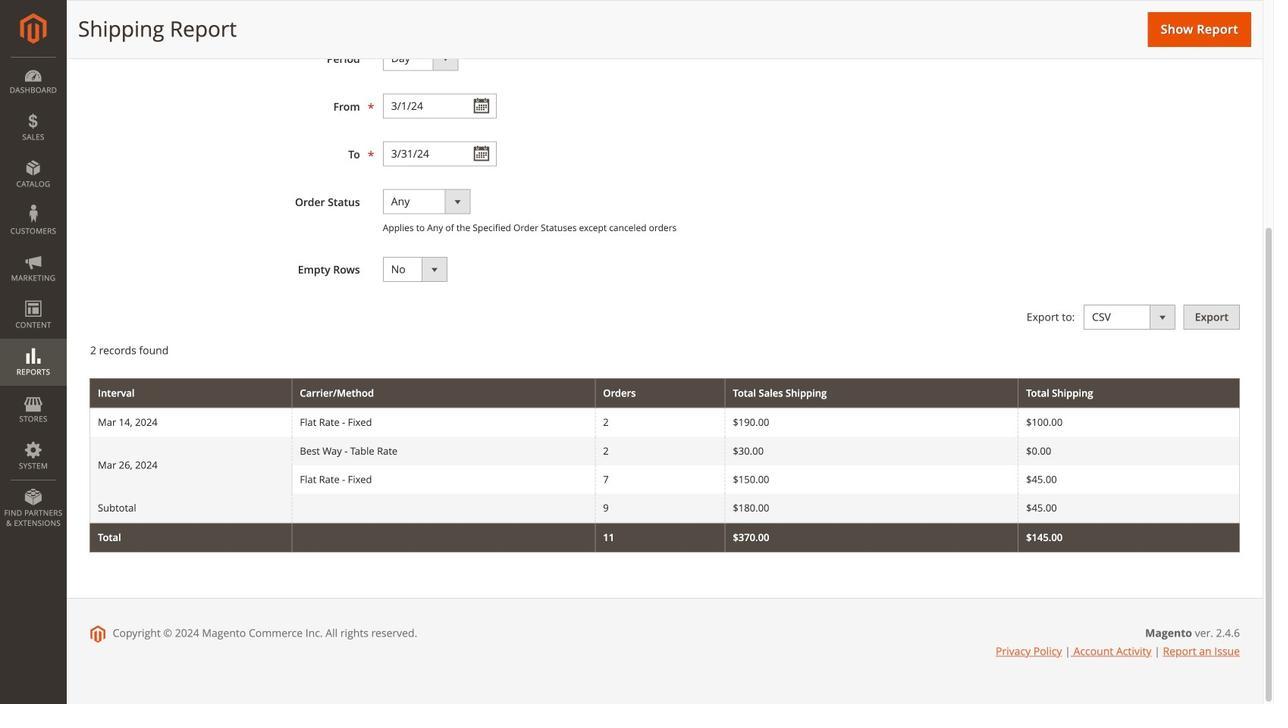 Task type: locate. For each thing, give the bounding box(es) containing it.
menu bar
[[0, 57, 67, 536]]

None text field
[[383, 94, 497, 119], [383, 141, 497, 167], [383, 94, 497, 119], [383, 141, 497, 167]]



Task type: describe. For each thing, give the bounding box(es) containing it.
magento admin panel image
[[20, 13, 47, 44]]



